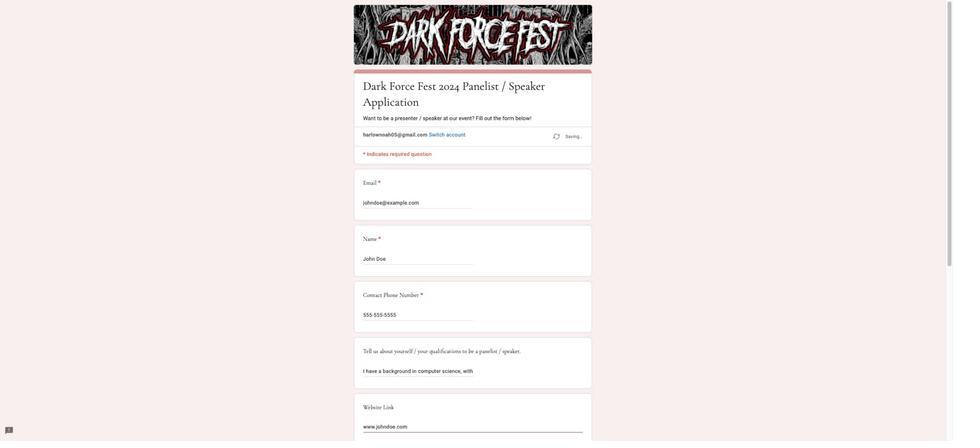 Task type: vqa. For each thing, say whether or not it's contained in the screenshot.
Junior image
no



Task type: locate. For each thing, give the bounding box(es) containing it.
1 heading from the top
[[363, 78, 583, 110]]

Your email email field
[[363, 199, 473, 207]]

required question element
[[377, 178, 381, 187], [377, 235, 381, 243], [419, 291, 423, 300]]

status
[[552, 131, 583, 142]]

heading
[[363, 78, 583, 110], [363, 178, 583, 187], [363, 235, 381, 243], [363, 291, 423, 300]]

report a problem to google image
[[4, 426, 13, 435]]

4 heading from the top
[[363, 291, 423, 300]]

list item
[[354, 169, 592, 221]]

1 vertical spatial required question element
[[377, 235, 381, 243]]

None text field
[[363, 367, 473, 376]]

None text field
[[363, 255, 473, 264], [363, 311, 473, 320], [363, 423, 583, 432], [363, 255, 473, 264], [363, 311, 473, 320], [363, 423, 583, 432]]

list
[[354, 169, 592, 441]]



Task type: describe. For each thing, give the bounding box(es) containing it.
2 heading from the top
[[363, 178, 583, 187]]

3 heading from the top
[[363, 235, 381, 243]]

0 vertical spatial required question element
[[377, 178, 381, 187]]

2 vertical spatial required question element
[[419, 291, 423, 300]]



